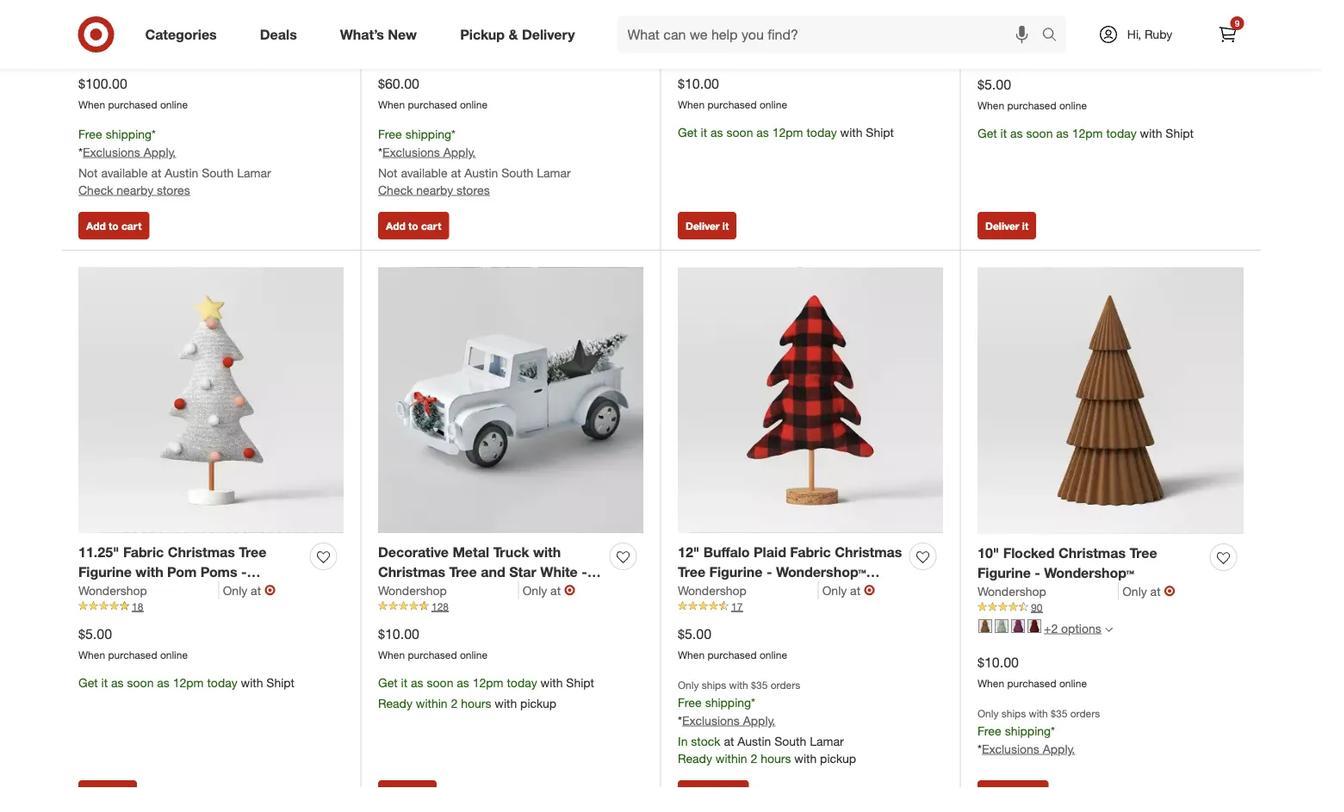 Task type: vqa. For each thing, say whether or not it's contained in the screenshot.
right South
yes



Task type: describe. For each thing, give the bounding box(es) containing it.
$10.00 for 3ct fabric gnome with gray hat decorative christmas figurine - wondershop™
[[678, 75, 719, 92]]

wondershop™ inside 3ct fabric gnome with gray hat decorative christmas figurine - wondershop™
[[678, 33, 768, 50]]

only for felt stocking and coal christmas figurine set - wondershop™ red/gray
[[1123, 33, 1147, 48]]

red/black
[[678, 583, 746, 600]]

ready inside get it as soon as 12pm today with shipt ready within 2 hours with pickup
[[378, 695, 413, 711]]

$5.00 when purchased online for red/gray
[[978, 76, 1087, 112]]

what's new link
[[325, 16, 439, 53]]

in
[[678, 733, 688, 748]]

$35 for $10.00
[[1051, 707, 1068, 720]]

check for $100.00
[[78, 182, 113, 197]]

tree inside the decorative metal truck with christmas tree and star white - wondershop™
[[449, 564, 477, 580]]

only ships with $35 orders free shipping * * exclusions apply. in stock at  austin south lamar ready within 2 hours with pickup
[[678, 678, 856, 766]]

18
[[132, 600, 143, 613]]

pom
[[167, 564, 197, 580]]

purchased for decorative metal truck with christmas tree and star white - wondershop™
[[408, 648, 457, 661]]

tree inside 4' pre-lit flocked balsam fir potted mini artificial christmas tree with red berries clear lights - wondershop™
[[78, 33, 106, 50]]

potted
[[78, 13, 122, 30]]

christmas inside felt stocking and coal christmas figurine set - wondershop™ red/gray
[[1130, 0, 1197, 11]]

4' pre-lit flocked balsam fir potted mini artificial christmas tree with red berries clear lights - wondershop™
[[78, 0, 302, 69]]

&
[[509, 26, 518, 43]]

lamar inside only ships with $35 orders free shipping * * exclusions apply. in stock at  austin south lamar ready within 2 hours with pickup
[[810, 733, 844, 748]]

12pm for christmas
[[773, 124, 803, 140]]

17
[[731, 600, 743, 613]]

today for 3ct fabric gnome with gray hat decorative christmas figurine - wondershop™
[[807, 124, 837, 140]]

wondershop™ inside 12" buffalo plaid fabric christmas tree figurine - wondershop™ red/black
[[776, 564, 866, 580]]

hi,
[[1128, 27, 1142, 42]]

4' pre-lit flocked balsam fir potted mini artificial christmas tree with red berries clear lights - wondershop™ link
[[78, 0, 303, 69]]

pickup inside only ships with $35 orders free shipping * * exclusions apply. in stock at  austin south lamar ready within 2 hours with pickup
[[820, 751, 856, 766]]

austin inside only ships with $35 orders free shipping * * exclusions apply. in stock at  austin south lamar ready within 2 hours with pickup
[[738, 733, 771, 748]]

$10.00 when purchased online for star
[[378, 626, 488, 661]]

decorative metal truck with christmas tree and star white - wondershop™ link
[[378, 543, 603, 600]]

check nearby stores button for $100.00
[[78, 181, 190, 198]]

202 link
[[678, 49, 943, 64]]

orders for $5.00
[[771, 678, 801, 691]]

tree inside 10" flocked christmas tree figurine - wondershop™
[[1130, 545, 1157, 562]]

wondershop link up the 202 at the right of page
[[678, 32, 819, 49]]

free shipping * * exclusions apply. not available at austin south lamar check nearby stores for $60.00
[[378, 126, 571, 197]]

¬ for decorative metal truck with christmas tree and star white - wondershop™
[[564, 582, 576, 599]]

silver
[[172, 583, 209, 600]]

lamar for $60.00
[[537, 165, 571, 180]]

3ct
[[678, 0, 698, 10]]

$10.00 for 10" flocked christmas tree figurine - wondershop™
[[978, 654, 1019, 671]]

hours inside only ships with $35 orders free shipping * * exclusions apply. in stock at  austin south lamar ready within 2 hours with pickup
[[761, 751, 791, 766]]

purchased for 4' pre-lit flocked balsam fir potted mini artificial christmas tree with red berries clear lights - wondershop™
[[108, 98, 157, 111]]

10" flocked christmas tree figurine - wondershop™ link
[[978, 543, 1203, 583]]

what's new
[[340, 26, 417, 43]]

only for 12" buffalo plaid fabric christmas tree figurine - wondershop™ red/black
[[822, 583, 847, 598]]

shipping inside only ships with $35 orders free shipping * * exclusions apply. in stock at  austin south lamar ready within 2 hours with pickup
[[705, 695, 751, 710]]

wondershop™ inside the decorative metal truck with christmas tree and star white - wondershop™
[[378, 583, 468, 600]]

at inside only ships with $35 orders free shipping * * exclusions apply. in stock at  austin south lamar ready within 2 hours with pickup
[[724, 733, 734, 748]]

pickup & delivery link
[[446, 16, 597, 53]]

lit
[[122, 0, 138, 10]]

wondershop link for 12" buffalo plaid fabric christmas tree figurine - wondershop™ red/black
[[678, 582, 819, 599]]

get it as soon as 12pm today with shipt ready within 2 hours with pickup
[[378, 675, 594, 711]]

10"
[[978, 545, 999, 562]]

44
[[1031, 51, 1043, 63]]

all colors + 2 more colors element
[[1105, 623, 1113, 634]]

ready inside only ships with $35 orders free shipping * * exclusions apply. in stock at  austin south lamar ready within 2 hours with pickup
[[678, 751, 712, 766]]

$60.00
[[378, 75, 419, 92]]

¬ right &
[[564, 32, 576, 48]]

pickup & delivery
[[460, 26, 575, 43]]

add to cart for $100.00
[[86, 219, 142, 232]]

4'
[[78, 0, 90, 10]]

online for 10" flocked christmas tree figurine - wondershop™
[[1060, 677, 1087, 690]]

- inside felt stocking and coal christmas figurine set - wondershop™ red/gray
[[1060, 14, 1066, 31]]

nearby for $100.00
[[117, 182, 153, 197]]

add to cart for $60.00
[[386, 219, 441, 232]]

balsam
[[197, 0, 246, 10]]

add for $100.00
[[86, 219, 106, 232]]

available for $60.00
[[401, 165, 448, 180]]

figurine inside 12" buffalo plaid fabric christmas tree figurine - wondershop™ red/black
[[710, 564, 763, 580]]

get it as soon as 12pm today with shipt for -
[[978, 125, 1194, 140]]

pickup inside get it as soon as 12pm today with shipt ready within 2 hours with pickup
[[520, 695, 557, 711]]

only inside the only ships with $35 orders free shipping * * exclusions apply.
[[978, 707, 999, 720]]

when for 3ct fabric gnome with gray hat decorative christmas figurine - wondershop™
[[678, 98, 705, 111]]

to for $60.00
[[408, 219, 418, 232]]

austin for $100.00
[[165, 165, 198, 180]]

fabric inside 12" buffalo plaid fabric christmas tree figurine - wondershop™ red/black
[[790, 544, 831, 561]]

fabric for 11.25"
[[123, 544, 164, 561]]

pickup
[[460, 26, 505, 43]]

red/gray
[[978, 34, 1040, 51]]

at for wondershop link corresponding to 10" flocked christmas tree figurine - wondershop™
[[1151, 584, 1161, 599]]

christmas inside 4' pre-lit flocked balsam fir potted mini artificial christmas tree with red berries clear lights - wondershop™
[[216, 13, 283, 30]]

at down $60.00 when purchased online
[[451, 165, 461, 180]]

search button
[[1034, 16, 1076, 57]]

to for $100.00
[[109, 219, 119, 232]]

wondershop for decorative metal truck with christmas tree and star white - wondershop™
[[378, 583, 447, 598]]

shipt for felt stocking and coal christmas figurine set - wondershop™ red/gray
[[1166, 125, 1194, 140]]

12pm for poms
[[173, 675, 204, 690]]

12"
[[678, 544, 700, 561]]

- inside 12" buffalo plaid fabric christmas tree figurine - wondershop™ red/black
[[767, 564, 772, 580]]

search
[[1034, 28, 1076, 44]]

2 inside only ships with $35 orders free shipping * * exclusions apply. in stock at  austin south lamar ready within 2 hours with pickup
[[751, 751, 757, 766]]

- inside 10" flocked christmas tree figurine - wondershop™
[[1035, 564, 1041, 581]]

online for 12" buffalo plaid fabric christmas tree figurine - wondershop™ red/black
[[760, 648, 787, 661]]

soon for felt stocking and coal christmas figurine set - wondershop™ red/gray
[[1026, 125, 1053, 140]]

3ct fabric gnome with gray hat decorative christmas figurine - wondershop™ link
[[678, 0, 903, 50]]

deliver it for $5.00
[[986, 219, 1029, 232]]

only ships with $35 orders free shipping * * exclusions apply.
[[978, 707, 1100, 756]]

south for $60.00
[[502, 165, 534, 180]]

get for 3ct fabric gnome with gray hat decorative christmas figurine - wondershop™
[[678, 124, 698, 140]]

get inside get it as soon as 12pm today with shipt ready within 2 hours with pickup
[[378, 675, 398, 690]]

at for 4' pre-lit flocked balsam fir potted mini artificial christmas tree with red berries clear lights - wondershop™ wondershop link
[[251, 32, 261, 47]]

wondershop™ inside 4' pre-lit flocked balsam fir potted mini artificial christmas tree with red berries clear lights - wondershop™
[[88, 53, 178, 69]]

- inside 11.25" fabric christmas tree figurine with pom poms - wondershop™ silver
[[241, 564, 247, 580]]

decorative metal truck with christmas tree and star white - wondershop™
[[378, 544, 587, 600]]

plaid
[[754, 544, 786, 561]]

hi, ruby
[[1128, 27, 1173, 42]]

orders for $10.00
[[1071, 707, 1100, 720]]

stock
[[691, 733, 721, 748]]

10" flocked christmas tree figurine - wondershop™
[[978, 545, 1157, 581]]

within inside get it as soon as 12pm today with shipt ready within 2 hours with pickup
[[416, 695, 448, 711]]

not for $100.00
[[78, 165, 98, 180]]

128
[[432, 600, 449, 613]]

- inside the decorative metal truck with christmas tree and star white - wondershop™
[[582, 564, 587, 580]]

fir
[[250, 0, 267, 10]]

$5.00 when purchased online for red/black
[[678, 626, 787, 661]]

add for $60.00
[[386, 219, 406, 232]]

purchased for felt stocking and coal christmas figurine set - wondershop™ red/gray
[[1007, 99, 1057, 112]]

stocking
[[1006, 0, 1063, 11]]

tree inside 12" buffalo plaid fabric christmas tree figurine - wondershop™ red/black
[[678, 564, 706, 580]]

figurine inside 10" flocked christmas tree figurine - wondershop™
[[978, 564, 1031, 581]]

christmas inside 10" flocked christmas tree figurine - wondershop™
[[1059, 545, 1126, 562]]

apply. inside the only ships with $35 orders free shipping * * exclusions apply.
[[1043, 741, 1075, 756]]

free shipping * * exclusions apply. not available at austin south lamar check nearby stores for $100.00
[[78, 126, 271, 197]]

What can we help you find? suggestions appear below search field
[[617, 16, 1046, 53]]

categories link
[[131, 16, 238, 53]]

online for 3ct fabric gnome with gray hat decorative christmas figurine - wondershop™
[[760, 98, 787, 111]]

- inside 3ct fabric gnome with gray hat decorative christmas figurine - wondershop™
[[881, 13, 886, 30]]

wondershop link for 4' pre-lit flocked balsam fir potted mini artificial christmas tree with red berries clear lights - wondershop™
[[78, 32, 219, 49]]

12" buffalo plaid fabric christmas tree figurine - wondershop™ red/black link
[[678, 543, 903, 600]]

$100.00
[[78, 75, 127, 92]]

12pm for -
[[1072, 125, 1103, 140]]

felt stocking and coal christmas figurine set - wondershop™ red/gray
[[978, 0, 1197, 51]]

set
[[1035, 14, 1057, 31]]

soon for 11.25" fabric christmas tree figurine with pom poms - wondershop™ silver
[[127, 675, 154, 690]]

$10.00 for decorative metal truck with christmas tree and star white - wondershop™
[[378, 626, 419, 642]]

with inside the decorative metal truck with christmas tree and star white - wondershop™
[[533, 544, 561, 561]]

when for 10" flocked christmas tree figurine - wondershop™
[[978, 677, 1005, 690]]

+2 options button
[[971, 615, 1121, 642]]

when for felt stocking and coal christmas figurine set - wondershop™ red/gray
[[978, 99, 1005, 112]]

128 link
[[378, 599, 644, 614]]

wondershop link for decorative metal truck with christmas tree and star white - wondershop™
[[378, 582, 519, 599]]

deliver for $5.00
[[986, 219, 1020, 232]]

90 link
[[978, 600, 1244, 615]]

wondershop up $60.00
[[378, 32, 447, 47]]

star
[[509, 564, 537, 580]]

lights
[[262, 33, 302, 50]]

new
[[388, 26, 417, 43]]

flocked inside 4' pre-lit flocked balsam fir potted mini artificial christmas tree with red berries clear lights - wondershop™
[[142, 0, 194, 10]]

wondershop™ inside 10" flocked christmas tree figurine - wondershop™
[[1044, 564, 1135, 581]]

only for 11.25" fabric christmas tree figurine with pom poms - wondershop™ silver
[[223, 583, 247, 598]]

only for decorative metal truck with christmas tree and star white - wondershop™
[[523, 583, 547, 598]]

with inside 11.25" fabric christmas tree figurine with pom poms - wondershop™ silver
[[136, 564, 163, 580]]

ruby
[[1145, 27, 1173, 42]]

at for wondershop link on top of $60.00 when purchased online
[[551, 32, 561, 47]]

christmas inside 12" buffalo plaid fabric christmas tree figurine - wondershop™ red/black
[[835, 544, 902, 561]]

cart for $60.00
[[421, 219, 441, 232]]

11.25" fabric christmas tree figurine with pom poms - wondershop™ silver
[[78, 544, 267, 600]]

figurine inside 11.25" fabric christmas tree figurine with pom poms - wondershop™ silver
[[78, 564, 132, 580]]

hours inside get it as soon as 12pm today with shipt ready within 2 hours with pickup
[[461, 695, 491, 711]]

hat
[[864, 0, 887, 10]]

get for felt stocking and coal christmas figurine set - wondershop™ red/gray
[[978, 125, 997, 140]]

clear
[[223, 33, 258, 50]]

$60.00 when purchased online
[[378, 75, 488, 111]]

only at ¬ for decorative metal truck with christmas tree and star white - wondershop™
[[523, 582, 576, 599]]

south inside only ships with $35 orders free shipping * * exclusions apply. in stock at  austin south lamar ready within 2 hours with pickup
[[775, 733, 807, 748]]

decorative inside the decorative metal truck with christmas tree and star white - wondershop™
[[378, 544, 449, 561]]

11.25" fabric christmas tree figurine with pom poms - wondershop™ silver link
[[78, 543, 303, 600]]

- inside 4' pre-lit flocked balsam fir potted mini artificial christmas tree with red berries clear lights - wondershop™
[[78, 53, 84, 69]]

free inside only ships with $35 orders free shipping * * exclusions apply. in stock at  austin south lamar ready within 2 hours with pickup
[[678, 695, 702, 710]]



Task type: locate. For each thing, give the bounding box(es) containing it.
tree down potted
[[78, 33, 106, 50]]

wondershop up 18
[[78, 583, 147, 598]]

christmas up 128
[[378, 564, 446, 580]]

at for wondershop link associated with decorative metal truck with christmas tree and star white - wondershop™
[[551, 583, 561, 598]]

1 horizontal spatial deliver it button
[[978, 212, 1037, 239]]

1 vertical spatial ships
[[1002, 707, 1026, 720]]

0 horizontal spatial and
[[481, 564, 505, 580]]

mini
[[126, 13, 154, 30]]

wondershop for 11.25" fabric christmas tree figurine with pom poms - wondershop™ silver
[[78, 583, 147, 598]]

¬ right clear
[[265, 32, 276, 48]]

tree down metal
[[449, 564, 477, 580]]

felt
[[978, 0, 1002, 11]]

only for 10" flocked christmas tree figurine - wondershop™
[[1123, 584, 1147, 599]]

poms
[[200, 564, 237, 580]]

0 vertical spatial ships
[[702, 678, 726, 691]]

online
[[160, 98, 188, 111], [460, 98, 488, 111], [760, 98, 787, 111], [1060, 99, 1087, 112], [160, 648, 188, 661], [460, 648, 488, 661], [760, 648, 787, 661], [1060, 677, 1087, 690]]

1 horizontal spatial to
[[408, 219, 418, 232]]

free shipping * * exclusions apply. not available at austin south lamar check nearby stores down $100.00 when purchased online
[[78, 126, 271, 197]]

wondershop™ down metal
[[378, 583, 468, 600]]

only at ¬ down fir
[[223, 32, 276, 48]]

1 horizontal spatial flocked
[[1003, 545, 1055, 562]]

0 horizontal spatial deliver it button
[[678, 212, 737, 239]]

shipt
[[866, 124, 894, 140], [1166, 125, 1194, 140], [266, 675, 295, 690], [566, 675, 594, 690]]

1 free shipping * * exclusions apply. not available at austin south lamar check nearby stores from the left
[[78, 126, 271, 197]]

$5.00 when purchased online down 17
[[678, 626, 787, 661]]

1 horizontal spatial cart
[[421, 219, 441, 232]]

1 vertical spatial $35
[[1051, 707, 1068, 720]]

when inside $60.00 when purchased online
[[378, 98, 405, 111]]

when for 12" buffalo plaid fabric christmas tree figurine - wondershop™ red/black
[[678, 648, 705, 661]]

12" buffalo plaid fabric christmas tree figurine - wondershop™ red/black image
[[678, 267, 943, 533], [678, 267, 943, 533]]

christmas inside the decorative metal truck with christmas tree and star white - wondershop™
[[378, 564, 446, 580]]

online for felt stocking and coal christmas figurine set - wondershop™ red/gray
[[1060, 99, 1087, 112]]

0 vertical spatial pickup
[[520, 695, 557, 711]]

- right set
[[1060, 14, 1066, 31]]

add to cart button for $60.00
[[378, 212, 449, 239]]

at down $100.00 when purchased online
[[151, 165, 161, 180]]

0 horizontal spatial stores
[[157, 182, 190, 197]]

2 horizontal spatial $10.00
[[978, 654, 1019, 671]]

at up the 18 link
[[251, 583, 261, 598]]

1 horizontal spatial deliver it
[[986, 219, 1029, 232]]

shipping
[[106, 126, 152, 141], [405, 126, 451, 141], [705, 695, 751, 710], [1005, 723, 1051, 738]]

wondershop link up 18
[[78, 582, 219, 599]]

wondershop link up $60.00 when purchased online
[[378, 32, 519, 49]]

nearby
[[117, 182, 153, 197], [416, 182, 453, 197]]

¬ for felt stocking and coal christmas figurine set - wondershop™ red/gray
[[1164, 32, 1176, 49]]

christmas inside 11.25" fabric christmas tree figurine with pom poms - wondershop™ silver
[[168, 544, 235, 561]]

2 horizontal spatial $5.00 when purchased online
[[978, 76, 1087, 112]]

only at ¬ for felt stocking and coal christmas figurine set - wondershop™ red/gray
[[1123, 32, 1176, 49]]

orders down 17 link
[[771, 678, 801, 691]]

hours
[[461, 695, 491, 711], [761, 751, 791, 766]]

pickup
[[520, 695, 557, 711], [820, 751, 856, 766]]

fabric for 3ct
[[702, 0, 743, 10]]

online for 11.25" fabric christmas tree figurine with pom poms - wondershop™ silver
[[160, 648, 188, 661]]

only at ¬ for 12" buffalo plaid fabric christmas tree figurine - wondershop™ red/black
[[822, 582, 875, 599]]

9 link
[[1209, 16, 1247, 53]]

and down truck
[[481, 564, 505, 580]]

1 horizontal spatial not
[[378, 165, 398, 180]]

apply.
[[144, 144, 176, 159], [443, 144, 476, 159], [743, 713, 776, 728], [1043, 741, 1075, 756]]

today down 128 'link'
[[507, 675, 537, 690]]

deals
[[260, 26, 297, 43]]

$35 for $5.00
[[751, 678, 768, 691]]

decorative metal truck with christmas tree and star white - wondershop™ image
[[378, 267, 644, 533], [378, 267, 644, 533]]

christmas down fir
[[216, 13, 283, 30]]

$100.00 when purchased online
[[78, 75, 188, 111]]

available
[[101, 165, 148, 180], [401, 165, 448, 180]]

today for 11.25" fabric christmas tree figurine with pom poms - wondershop™ silver
[[207, 675, 237, 690]]

deliver it button
[[678, 212, 737, 239], [978, 212, 1037, 239]]

pre-
[[94, 0, 122, 10]]

0 horizontal spatial add
[[86, 219, 106, 232]]

get it as soon as 12pm today with shipt for christmas
[[678, 124, 894, 140]]

brown image
[[979, 620, 992, 633]]

0 vertical spatial $35
[[751, 678, 768, 691]]

- down plaid on the right bottom of the page
[[767, 564, 772, 580]]

$10.00
[[678, 75, 719, 92], [378, 626, 419, 642], [978, 654, 1019, 671]]

2 available from the left
[[401, 165, 448, 180]]

wondershop down potted
[[78, 32, 147, 47]]

¬ for 4' pre-lit flocked balsam fir potted mini artificial christmas tree with red berries clear lights - wondershop™
[[265, 32, 276, 48]]

and inside the decorative metal truck with christmas tree and star white - wondershop™
[[481, 564, 505, 580]]

1 horizontal spatial add to cart
[[386, 219, 441, 232]]

$35 inside only ships with $35 orders free shipping * * exclusions apply. in stock at  austin south lamar ready within 2 hours with pickup
[[751, 678, 768, 691]]

2 horizontal spatial $10.00 when purchased online
[[978, 654, 1087, 690]]

purchased
[[108, 98, 157, 111], [408, 98, 457, 111], [708, 98, 757, 111], [1007, 99, 1057, 112], [108, 648, 157, 661], [408, 648, 457, 661], [708, 648, 757, 661], [1007, 677, 1057, 690]]

0 horizontal spatial flocked
[[142, 0, 194, 10]]

fabric inside 11.25" fabric christmas tree figurine with pom poms - wondershop™ silver
[[123, 544, 164, 561]]

1 deliver from the left
[[686, 219, 720, 232]]

0 horizontal spatial decorative
[[378, 544, 449, 561]]

dark red image
[[1028, 620, 1042, 633]]

2 cart from the left
[[421, 219, 441, 232]]

add to cart
[[86, 219, 142, 232], [386, 219, 441, 232]]

wondershop™ inside felt stocking and coal christmas figurine set - wondershop™ red/gray
[[1070, 14, 1160, 31]]

wondershop for 4' pre-lit flocked balsam fir potted mini artificial christmas tree with red berries clear lights - wondershop™
[[78, 32, 147, 47]]

tree up 90 link
[[1130, 545, 1157, 562]]

when
[[78, 98, 105, 111], [378, 98, 405, 111], [678, 98, 705, 111], [978, 99, 1005, 112], [78, 648, 105, 661], [378, 648, 405, 661], [678, 648, 705, 661], [978, 677, 1005, 690]]

purchased for 3ct fabric gnome with gray hat decorative christmas figurine - wondershop™
[[708, 98, 757, 111]]

1 horizontal spatial hours
[[761, 751, 791, 766]]

0 horizontal spatial cart
[[121, 219, 142, 232]]

figurine down 11.25"
[[78, 564, 132, 580]]

0 vertical spatial ready
[[378, 695, 413, 711]]

2 horizontal spatial south
[[775, 733, 807, 748]]

0 horizontal spatial get it as soon as 12pm today with shipt
[[78, 675, 295, 690]]

wondershop link up 90 at the right of the page
[[978, 583, 1119, 600]]

wondershop™ down 11.25"
[[78, 583, 169, 600]]

decorative inside 3ct fabric gnome with gray hat decorative christmas figurine - wondershop™
[[678, 13, 749, 30]]

add to cart button for $100.00
[[78, 212, 149, 239]]

soon down 128
[[427, 675, 454, 690]]

11.25" fabric christmas tree figurine with pom poms - wondershop™ silver image
[[78, 267, 344, 533], [78, 267, 344, 533]]

ships
[[702, 678, 726, 691], [1002, 707, 1026, 720]]

buffalo
[[704, 544, 750, 561]]

11.25"
[[78, 544, 119, 561]]

decorative left metal
[[378, 544, 449, 561]]

coal
[[1096, 0, 1126, 11]]

within
[[416, 695, 448, 711], [716, 751, 747, 766]]

wondershop for 12" buffalo plaid fabric christmas tree figurine - wondershop™ red/black
[[678, 583, 747, 598]]

check
[[78, 182, 113, 197], [378, 182, 413, 197]]

red
[[142, 33, 168, 50]]

ships inside only ships with $35 orders free shipping * * exclusions apply. in stock at  austin south lamar ready within 2 hours with pickup
[[702, 678, 726, 691]]

metal
[[453, 544, 489, 561]]

wondershop™
[[1070, 14, 1160, 31], [678, 33, 768, 50], [88, 53, 178, 69], [776, 564, 866, 580], [1044, 564, 1135, 581], [78, 583, 169, 600], [378, 583, 468, 600]]

0 horizontal spatial not
[[78, 165, 98, 180]]

1 horizontal spatial check
[[378, 182, 413, 197]]

at up 90 link
[[1151, 584, 1161, 599]]

online inside $60.00 when purchased online
[[460, 98, 488, 111]]

artificial
[[157, 13, 212, 30]]

cart for $100.00
[[121, 219, 142, 232]]

$35
[[751, 678, 768, 691], [1051, 707, 1068, 720]]

¬ up 17 link
[[864, 582, 875, 599]]

2 horizontal spatial lamar
[[810, 733, 844, 748]]

2 add to cart from the left
[[386, 219, 441, 232]]

0 horizontal spatial free shipping * * exclusions apply. not available at austin south lamar check nearby stores
[[78, 126, 271, 197]]

soon for 3ct fabric gnome with gray hat decorative christmas figurine - wondershop™
[[727, 124, 753, 140]]

1 horizontal spatial add to cart button
[[378, 212, 449, 239]]

shipt for 11.25" fabric christmas tree figurine with pom poms - wondershop™ silver
[[266, 675, 295, 690]]

only for 4' pre-lit flocked balsam fir potted mini artificial christmas tree with red berries clear lights - wondershop™
[[223, 32, 247, 47]]

1 deliver it button from the left
[[678, 212, 737, 239]]

today inside get it as soon as 12pm today with shipt ready within 2 hours with pickup
[[507, 675, 537, 690]]

options
[[1061, 621, 1102, 636]]

deliver it button for $10.00
[[678, 212, 737, 239]]

orders inside only ships with $35 orders free shipping * * exclusions apply. in stock at  austin south lamar ready within 2 hours with pickup
[[771, 678, 801, 691]]

today for felt stocking and coal christmas figurine set - wondershop™ red/gray
[[1107, 125, 1137, 140]]

0 horizontal spatial $5.00
[[78, 626, 112, 642]]

exclusions inside only ships with $35 orders free shipping * * exclusions apply. in stock at  austin south lamar ready within 2 hours with pickup
[[682, 713, 740, 728]]

fabric inside 3ct fabric gnome with gray hat decorative christmas figurine - wondershop™
[[702, 0, 743, 10]]

0 horizontal spatial ships
[[702, 678, 726, 691]]

only at ¬ up 17 link
[[822, 582, 875, 599]]

0 horizontal spatial austin
[[165, 165, 198, 180]]

online down +2 options
[[1060, 677, 1087, 690]]

ships inside the only ships with $35 orders free shipping * * exclusions apply.
[[1002, 707, 1026, 720]]

not for $60.00
[[378, 165, 398, 180]]

¬ up the 18 link
[[265, 582, 276, 599]]

truck
[[493, 544, 529, 561]]

berries
[[172, 33, 219, 50]]

available down $100.00 when purchased online
[[101, 165, 148, 180]]

- right the white
[[582, 564, 587, 580]]

at for wondershop link corresponding to felt stocking and coal christmas figurine set - wondershop™ red/gray
[[1151, 33, 1161, 48]]

2 horizontal spatial $5.00
[[978, 76, 1011, 93]]

purchased for 12" buffalo plaid fabric christmas tree figurine - wondershop™ red/black
[[708, 648, 757, 661]]

2 vertical spatial $10.00
[[978, 654, 1019, 671]]

18 link
[[78, 599, 344, 614]]

get it as soon as 12pm today with shipt for poms
[[78, 675, 295, 690]]

¬ right hi,
[[1164, 32, 1176, 49]]

2 inside get it as soon as 12pm today with shipt ready within 2 hours with pickup
[[451, 695, 458, 711]]

1 horizontal spatial nearby
[[416, 182, 453, 197]]

17 link
[[678, 599, 943, 614]]

0 vertical spatial and
[[1067, 0, 1092, 11]]

flocked up the artificial
[[142, 0, 194, 10]]

12" buffalo plaid fabric christmas tree figurine - wondershop™ red/black
[[678, 544, 902, 600]]

0 vertical spatial within
[[416, 695, 448, 711]]

2 check nearby stores button from the left
[[378, 181, 490, 198]]

1 check nearby stores button from the left
[[78, 181, 190, 198]]

online inside $100.00 when purchased online
[[160, 98, 188, 111]]

1 horizontal spatial decorative
[[678, 13, 749, 30]]

1 available from the left
[[101, 165, 148, 180]]

gnome
[[747, 0, 794, 10]]

12pm inside get it as soon as 12pm today with shipt ready within 2 hours with pickup
[[473, 675, 504, 690]]

at
[[251, 32, 261, 47], [551, 32, 561, 47], [1151, 33, 1161, 48], [151, 165, 161, 180], [451, 165, 461, 180], [251, 583, 261, 598], [551, 583, 561, 598], [850, 583, 861, 598], [1151, 584, 1161, 599], [724, 733, 734, 748]]

¬ for 12" buffalo plaid fabric christmas tree figurine - wondershop™ red/black
[[864, 582, 875, 599]]

wondershop link up 128
[[378, 582, 519, 599]]

0 horizontal spatial fabric
[[123, 544, 164, 561]]

202
[[731, 50, 749, 63]]

wondershop link for 10" flocked christmas tree figurine - wondershop™
[[978, 583, 1119, 600]]

online for 4' pre-lit flocked balsam fir potted mini artificial christmas tree with red berries clear lights - wondershop™
[[160, 98, 188, 111]]

wondershop link down mini
[[78, 32, 219, 49]]

- up $100.00
[[78, 53, 84, 69]]

categories
[[145, 26, 217, 43]]

0 horizontal spatial check
[[78, 182, 113, 197]]

0 horizontal spatial $10.00 when purchased online
[[378, 626, 488, 661]]

44 link
[[978, 50, 1244, 65]]

2 horizontal spatial get it as soon as 12pm today with shipt
[[978, 125, 1194, 140]]

1 horizontal spatial ready
[[678, 751, 712, 766]]

deliver
[[686, 219, 720, 232], [986, 219, 1020, 232]]

get it as soon as 12pm today with shipt down 202 link
[[678, 124, 894, 140]]

purchased down 18
[[108, 648, 157, 661]]

figurine down buffalo
[[710, 564, 763, 580]]

1 check from the left
[[78, 182, 113, 197]]

shipping inside the only ships with $35 orders free shipping * * exclusions apply.
[[1005, 723, 1051, 738]]

figurine inside 3ct fabric gnome with gray hat decorative christmas figurine - wondershop™
[[824, 13, 877, 30]]

1 add to cart from the left
[[86, 219, 142, 232]]

soon inside get it as soon as 12pm today with shipt ready within 2 hours with pickup
[[427, 675, 454, 690]]

fabric right plaid on the right bottom of the page
[[790, 544, 831, 561]]

only at ¬ for 11.25" fabric christmas tree figurine with pom poms - wondershop™ silver
[[223, 582, 276, 599]]

purchased down $60.00
[[408, 98, 457, 111]]

only at ¬ down the white
[[523, 582, 576, 599]]

free inside the only ships with $35 orders free shipping * * exclusions apply.
[[978, 723, 1002, 738]]

today down 202 link
[[807, 124, 837, 140]]

deals link
[[245, 16, 319, 53]]

0 horizontal spatial ready
[[378, 695, 413, 711]]

1 horizontal spatial lamar
[[537, 165, 571, 180]]

1 vertical spatial orders
[[1071, 707, 1100, 720]]

1 horizontal spatial fabric
[[702, 0, 743, 10]]

purchased down 128
[[408, 648, 457, 661]]

2 deliver from the left
[[986, 219, 1020, 232]]

2 deliver it from the left
[[986, 219, 1029, 232]]

purchased for 11.25" fabric christmas tree figurine with pom poms - wondershop™ silver
[[108, 648, 157, 661]]

$10.00 when purchased online down the 202 at the right of page
[[678, 75, 787, 111]]

figurine
[[824, 13, 877, 30], [978, 14, 1031, 31], [78, 564, 132, 580], [710, 564, 763, 580], [978, 564, 1031, 581]]

$5.00 for 11.25" fabric christmas tree figurine with pom poms - wondershop™ silver
[[78, 626, 112, 642]]

white
[[540, 564, 578, 580]]

1 vertical spatial decorative
[[378, 544, 449, 561]]

1 horizontal spatial and
[[1067, 0, 1092, 11]]

check nearby stores button
[[78, 181, 190, 198], [378, 181, 490, 198]]

1 horizontal spatial $10.00
[[678, 75, 719, 92]]

shipt for 3ct fabric gnome with gray hat decorative christmas figurine - wondershop™
[[866, 124, 894, 140]]

0 vertical spatial $10.00
[[678, 75, 719, 92]]

purchased inside $60.00 when purchased online
[[408, 98, 457, 111]]

1 horizontal spatial austin
[[465, 165, 498, 180]]

0 horizontal spatial $35
[[751, 678, 768, 691]]

with
[[798, 0, 826, 10], [110, 33, 138, 50], [840, 124, 863, 140], [1140, 125, 1163, 140], [533, 544, 561, 561], [136, 564, 163, 580], [241, 675, 263, 690], [541, 675, 563, 690], [729, 678, 748, 691], [495, 695, 517, 711], [1029, 707, 1048, 720], [795, 751, 817, 766]]

purchased inside $100.00 when purchased online
[[108, 98, 157, 111]]

$10.00 when purchased online down "+2 options" dropdown button
[[978, 654, 1087, 690]]

$5.00 when purchased online for wondershop™
[[78, 626, 188, 661]]

1 stores from the left
[[157, 182, 190, 197]]

1 deliver it from the left
[[686, 219, 729, 232]]

$5.00 down red/gray
[[978, 76, 1011, 93]]

stores for $100.00
[[157, 182, 190, 197]]

wondershop link up 17
[[678, 582, 819, 599]]

-
[[881, 13, 886, 30], [1060, 14, 1066, 31], [78, 53, 84, 69], [241, 564, 247, 580], [582, 564, 587, 580], [767, 564, 772, 580], [1035, 564, 1041, 581]]

shipt inside get it as soon as 12pm today with shipt ready within 2 hours with pickup
[[566, 675, 594, 690]]

0 horizontal spatial 2
[[451, 695, 458, 711]]

+2
[[1044, 621, 1058, 636]]

10" flocked christmas tree figurine - wondershop™ image
[[978, 267, 1244, 534], [978, 267, 1244, 534]]

today down the 18 link
[[207, 675, 237, 690]]

1 vertical spatial and
[[481, 564, 505, 580]]

deliver it button for $5.00
[[978, 212, 1037, 239]]

0 horizontal spatial deliver it
[[686, 219, 729, 232]]

wondershop link down set
[[978, 32, 1119, 50]]

decorative down 3ct at the right of the page
[[678, 13, 749, 30]]

2 nearby from the left
[[416, 182, 453, 197]]

online up get it as soon as 12pm today with shipt ready within 2 hours with pickup
[[460, 648, 488, 661]]

get it as soon as 12pm today with shipt down the 18 link
[[78, 675, 295, 690]]

at right hi,
[[1151, 33, 1161, 48]]

austin
[[165, 165, 198, 180], [465, 165, 498, 180], [738, 733, 771, 748]]

0 horizontal spatial nearby
[[117, 182, 153, 197]]

0 horizontal spatial add to cart button
[[78, 212, 149, 239]]

0 horizontal spatial add to cart
[[86, 219, 142, 232]]

1 horizontal spatial deliver
[[986, 219, 1020, 232]]

1 horizontal spatial available
[[401, 165, 448, 180]]

2 add from the left
[[386, 219, 406, 232]]

christmas down gnome
[[752, 13, 820, 30]]

2 to from the left
[[408, 219, 418, 232]]

0 horizontal spatial lamar
[[237, 165, 271, 180]]

available for $100.00
[[101, 165, 148, 180]]

online down pickup
[[460, 98, 488, 111]]

0 horizontal spatial check nearby stores button
[[78, 181, 190, 198]]

1 vertical spatial $10.00
[[378, 626, 419, 642]]

$5.00 when purchased online down 18
[[78, 626, 188, 661]]

1 horizontal spatial $35
[[1051, 707, 1068, 720]]

12pm
[[773, 124, 803, 140], [1072, 125, 1103, 140], [173, 675, 204, 690], [473, 675, 504, 690]]

free
[[78, 126, 102, 141], [378, 126, 402, 141], [678, 695, 702, 710], [978, 723, 1002, 738]]

1 horizontal spatial $5.00 when purchased online
[[678, 626, 787, 661]]

1 nearby from the left
[[117, 182, 153, 197]]

1 vertical spatial flocked
[[1003, 545, 1055, 562]]

2 stores from the left
[[457, 182, 490, 197]]

orders
[[771, 678, 801, 691], [1071, 707, 1100, 720]]

0 horizontal spatial hours
[[461, 695, 491, 711]]

only at ¬ for 10" flocked christmas tree figurine - wondershop™
[[1123, 583, 1176, 600]]

1 add from the left
[[86, 219, 106, 232]]

wondershop™ down 3ct at the right of the page
[[678, 33, 768, 50]]

get for 11.25" fabric christmas tree figurine with pom poms - wondershop™ silver
[[78, 675, 98, 690]]

0 horizontal spatial orders
[[771, 678, 801, 691]]

wondershop up the 202 at the right of page
[[678, 32, 747, 47]]

only at ¬ down poms
[[223, 582, 276, 599]]

with inside 4' pre-lit flocked balsam fir potted mini artificial christmas tree with red berries clear lights - wondershop™
[[110, 33, 138, 50]]

only inside only ships with $35 orders free shipping * * exclusions apply. in stock at  austin south lamar ready within 2 hours with pickup
[[678, 678, 699, 691]]

not
[[78, 165, 98, 180], [378, 165, 398, 180]]

1 horizontal spatial south
[[502, 165, 534, 180]]

exclusions apply. link
[[83, 144, 176, 159], [382, 144, 476, 159], [682, 713, 776, 728], [982, 741, 1075, 756]]

1 horizontal spatial within
[[716, 751, 747, 766]]

0 horizontal spatial available
[[101, 165, 148, 180]]

wondershop for felt stocking and coal christmas figurine set - wondershop™ red/gray
[[978, 33, 1047, 48]]

wondershop™ down red on the top left
[[88, 53, 178, 69]]

deliver it for $10.00
[[686, 219, 729, 232]]

only at ¬
[[223, 32, 276, 48], [523, 32, 576, 48], [1123, 32, 1176, 49], [223, 582, 276, 599], [523, 582, 576, 599], [822, 582, 875, 599], [1123, 583, 1176, 600]]

when for 4' pre-lit flocked balsam fir potted mini artificial christmas tree with red berries clear lights - wondershop™
[[78, 98, 105, 111]]

12pm down 44 link
[[1072, 125, 1103, 140]]

soon down 18
[[127, 675, 154, 690]]

and inside felt stocking and coal christmas figurine set - wondershop™ red/gray
[[1067, 0, 1092, 11]]

flocked inside 10" flocked christmas tree figurine - wondershop™
[[1003, 545, 1055, 562]]

$5.00 for felt stocking and coal christmas figurine set - wondershop™ red/gray
[[978, 76, 1011, 93]]

with inside 3ct fabric gnome with gray hat decorative christmas figurine - wondershop™
[[798, 0, 826, 10]]

wondershop
[[78, 32, 147, 47], [378, 32, 447, 47], [678, 32, 747, 47], [978, 33, 1047, 48], [78, 583, 147, 598], [378, 583, 447, 598], [678, 583, 747, 598], [978, 584, 1047, 599]]

today down 44 link
[[1107, 125, 1137, 140]]

0 horizontal spatial to
[[109, 219, 119, 232]]

figurine down gray
[[824, 13, 877, 30]]

1 horizontal spatial $5.00
[[678, 626, 712, 642]]

purchased down $100.00
[[108, 98, 157, 111]]

soon
[[727, 124, 753, 140], [1026, 125, 1053, 140], [127, 675, 154, 690], [427, 675, 454, 690]]

online for decorative metal truck with christmas tree and star white - wondershop™
[[460, 648, 488, 661]]

exclusions
[[83, 144, 140, 159], [382, 144, 440, 159], [682, 713, 740, 728], [982, 741, 1040, 756]]

wondershop link for felt stocking and coal christmas figurine set - wondershop™ red/gray
[[978, 32, 1119, 50]]

9
[[1235, 18, 1240, 28]]

check for $60.00
[[378, 182, 413, 197]]

1 vertical spatial pickup
[[820, 751, 856, 766]]

0 horizontal spatial deliver
[[686, 219, 720, 232]]

¬ down the white
[[564, 582, 576, 599]]

when inside $100.00 when purchased online
[[78, 98, 105, 111]]

1 add to cart button from the left
[[78, 212, 149, 239]]

1 vertical spatial 2
[[751, 751, 757, 766]]

delivery
[[522, 26, 575, 43]]

0 vertical spatial flocked
[[142, 0, 194, 10]]

0 vertical spatial 2
[[451, 695, 458, 711]]

it inside get it as soon as 12pm today with shipt ready within 2 hours with pickup
[[401, 675, 408, 690]]

0 horizontal spatial south
[[202, 165, 234, 180]]

1 horizontal spatial add
[[386, 219, 406, 232]]

soon down 44
[[1026, 125, 1053, 140]]

0 horizontal spatial $5.00 when purchased online
[[78, 626, 188, 661]]

add
[[86, 219, 106, 232], [386, 219, 406, 232]]

purchased down the 202 at the right of page
[[708, 98, 757, 111]]

felt stocking and coal christmas figurine set - wondershop™ red/gray link
[[978, 0, 1203, 51]]

$10.00 when purchased online
[[678, 75, 787, 111], [378, 626, 488, 661], [978, 654, 1087, 690]]

12pm down 202 link
[[773, 124, 803, 140]]

christmas inside 3ct fabric gnome with gray hat decorative christmas figurine - wondershop™
[[752, 13, 820, 30]]

wondershop link
[[78, 32, 219, 49], [378, 32, 519, 49], [678, 32, 819, 49], [978, 32, 1119, 50], [78, 582, 219, 599], [378, 582, 519, 599], [678, 582, 819, 599], [978, 583, 1119, 600]]

wondershop up 44
[[978, 33, 1047, 48]]

apply. inside only ships with $35 orders free shipping * * exclusions apply. in stock at  austin south lamar ready within 2 hours with pickup
[[743, 713, 776, 728]]

lamar
[[237, 165, 271, 180], [537, 165, 571, 180], [810, 733, 844, 748]]

1 horizontal spatial $10.00 when purchased online
[[678, 75, 787, 111]]

1 horizontal spatial orders
[[1071, 707, 1100, 720]]

christmas up "ruby"
[[1130, 0, 1197, 11]]

1 cart from the left
[[121, 219, 142, 232]]

orders down options
[[1071, 707, 1100, 720]]

figurine inside felt stocking and coal christmas figurine set - wondershop™ red/gray
[[978, 14, 1031, 31]]

with inside the only ships with $35 orders free shipping * * exclusions apply.
[[1029, 707, 1048, 720]]

0 vertical spatial hours
[[461, 695, 491, 711]]

flocked right 10"
[[1003, 545, 1055, 562]]

flocked
[[142, 0, 194, 10], [1003, 545, 1055, 562]]

christmas up 17 link
[[835, 544, 902, 561]]

0 horizontal spatial pickup
[[520, 695, 557, 711]]

2 horizontal spatial austin
[[738, 733, 771, 748]]

90
[[1031, 601, 1043, 614]]

¬ for 11.25" fabric christmas tree figurine with pom poms - wondershop™ silver
[[265, 582, 276, 599]]

decorative
[[678, 13, 749, 30], [378, 544, 449, 561]]

light green image
[[995, 620, 1009, 633]]

wondershop up 128
[[378, 583, 447, 598]]

deliver for $10.00
[[686, 219, 720, 232]]

$5.00 when purchased online down 44
[[978, 76, 1087, 112]]

today
[[807, 124, 837, 140], [1107, 125, 1137, 140], [207, 675, 237, 690], [507, 675, 537, 690]]

at for 12" buffalo plaid fabric christmas tree figurine - wondershop™ red/black wondershop link
[[850, 583, 861, 598]]

tree up the 18 link
[[239, 544, 267, 561]]

wondershop link for 11.25" fabric christmas tree figurine with pom poms - wondershop™ silver
[[78, 582, 219, 599]]

only at ¬ up 44 link
[[1123, 32, 1176, 49]]

lamar for $100.00
[[237, 165, 271, 180]]

at right &
[[551, 32, 561, 47]]

within inside only ships with $35 orders free shipping * * exclusions apply. in stock at  austin south lamar ready within 2 hours with pickup
[[716, 751, 747, 766]]

2 add to cart button from the left
[[378, 212, 449, 239]]

- up 90 at the right of the page
[[1035, 564, 1041, 581]]

soon down the 202 at the right of page
[[727, 124, 753, 140]]

$5.00 down 11.25"
[[78, 626, 112, 642]]

online down 44 link
[[1060, 99, 1087, 112]]

+2 options
[[1044, 621, 1102, 636]]

exclusions inside the only ships with $35 orders free shipping * * exclusions apply.
[[982, 741, 1040, 756]]

0 vertical spatial orders
[[771, 678, 801, 691]]

2 horizontal spatial fabric
[[790, 544, 831, 561]]

0 horizontal spatial within
[[416, 695, 448, 711]]

1 horizontal spatial get it as soon as 12pm today with shipt
[[678, 124, 894, 140]]

gray
[[830, 0, 860, 10]]

- down hat
[[881, 13, 886, 30]]

only at ¬ right &
[[523, 32, 576, 48]]

2 free shipping * * exclusions apply. not available at austin south lamar check nearby stores from the left
[[378, 126, 571, 197]]

1 not from the left
[[78, 165, 98, 180]]

1 horizontal spatial 2
[[751, 751, 757, 766]]

1 horizontal spatial pickup
[[820, 751, 856, 766]]

check nearby stores button for $60.00
[[378, 181, 490, 198]]

orders inside the only ships with $35 orders free shipping * * exclusions apply.
[[1071, 707, 1100, 720]]

austin for $60.00
[[465, 165, 498, 180]]

only at ¬ for 4' pre-lit flocked balsam fir potted mini artificial christmas tree with red berries clear lights - wondershop™
[[223, 32, 276, 48]]

¬ for 10" flocked christmas tree figurine - wondershop™
[[1164, 583, 1176, 600]]

$35 inside the only ships with $35 orders free shipping * * exclusions apply.
[[1051, 707, 1068, 720]]

tree inside 11.25" fabric christmas tree figurine with pom poms - wondershop™ silver
[[239, 544, 267, 561]]

1 horizontal spatial ships
[[1002, 707, 1026, 720]]

purchased up the only ships with $35 orders free shipping * * exclusions apply.
[[1007, 677, 1057, 690]]

3ct fabric gnome with gray hat decorative christmas figurine - wondershop™
[[678, 0, 887, 50]]

1 to from the left
[[109, 219, 119, 232]]

fabric right 3ct at the right of the page
[[702, 0, 743, 10]]

$10.00 when purchased online for christmas
[[678, 75, 787, 111]]

¬ up 90 link
[[1164, 583, 1176, 600]]

purple image
[[1011, 620, 1025, 633]]

purchased down 44
[[1007, 99, 1057, 112]]

2 check from the left
[[378, 182, 413, 197]]

at down the white
[[551, 583, 561, 598]]

what's
[[340, 26, 384, 43]]

online down red on the top left
[[160, 98, 188, 111]]

$5.00 when purchased online
[[978, 76, 1087, 112], [78, 626, 188, 661], [678, 626, 787, 661]]

ships for $10.00
[[1002, 707, 1026, 720]]

wondershop for 10" flocked christmas tree figurine - wondershop™
[[978, 584, 1047, 599]]

at left lights
[[251, 32, 261, 47]]

1 vertical spatial hours
[[761, 751, 791, 766]]

0 vertical spatial decorative
[[678, 13, 749, 30]]

2 deliver it button from the left
[[978, 212, 1037, 239]]

wondershop™ inside 11.25" fabric christmas tree figurine with pom poms - wondershop™ silver
[[78, 583, 169, 600]]

- right poms
[[241, 564, 247, 580]]

1 horizontal spatial stores
[[457, 182, 490, 197]]

2 not from the left
[[378, 165, 398, 180]]

1 horizontal spatial check nearby stores button
[[378, 181, 490, 198]]

wondershop up 90 at the right of the page
[[978, 584, 1047, 599]]

all colors + 2 more colors image
[[1105, 626, 1113, 634]]

online down 202 link
[[760, 98, 787, 111]]

get it as soon as 12pm today with shipt
[[678, 124, 894, 140], [978, 125, 1194, 140], [78, 675, 295, 690]]

$5.00 for 12" buffalo plaid fabric christmas tree figurine - wondershop™ red/black
[[678, 626, 712, 642]]



